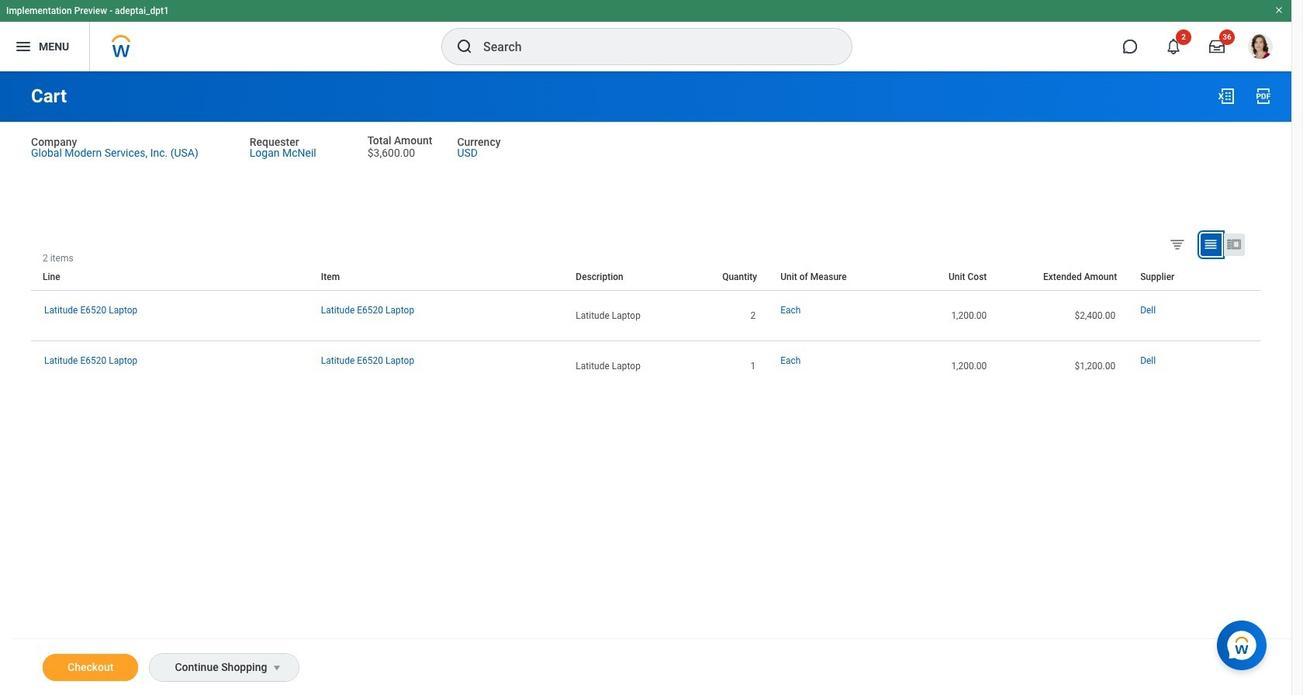 Task type: vqa. For each thing, say whether or not it's contained in the screenshot.
notifications large icon on the top right of the page
yes



Task type: locate. For each thing, give the bounding box(es) containing it.
main content
[[0, 71, 1292, 695]]

inbox large image
[[1210, 39, 1225, 54]]

Search Workday  search field
[[483, 29, 820, 64]]

search image
[[456, 37, 474, 56]]

option group
[[1166, 233, 1257, 259]]

toggle to list detail view image
[[1227, 237, 1242, 252]]

banner
[[0, 0, 1292, 71]]

toolbar
[[1249, 253, 1261, 264]]

view printable version (pdf) image
[[1255, 87, 1273, 106]]

select to filter grid data image
[[1169, 236, 1186, 252]]



Task type: describe. For each thing, give the bounding box(es) containing it.
justify image
[[14, 37, 33, 56]]

Toggle to Grid view radio
[[1201, 233, 1222, 256]]

export to excel image
[[1218, 87, 1236, 106]]

notifications large image
[[1166, 39, 1182, 54]]

close environment banner image
[[1275, 5, 1284, 15]]

caret down image
[[268, 662, 287, 674]]

profile logan mcneil image
[[1249, 34, 1273, 62]]

toggle to grid view image
[[1204, 237, 1219, 252]]

Toggle to List Detail view radio
[[1225, 233, 1245, 256]]



